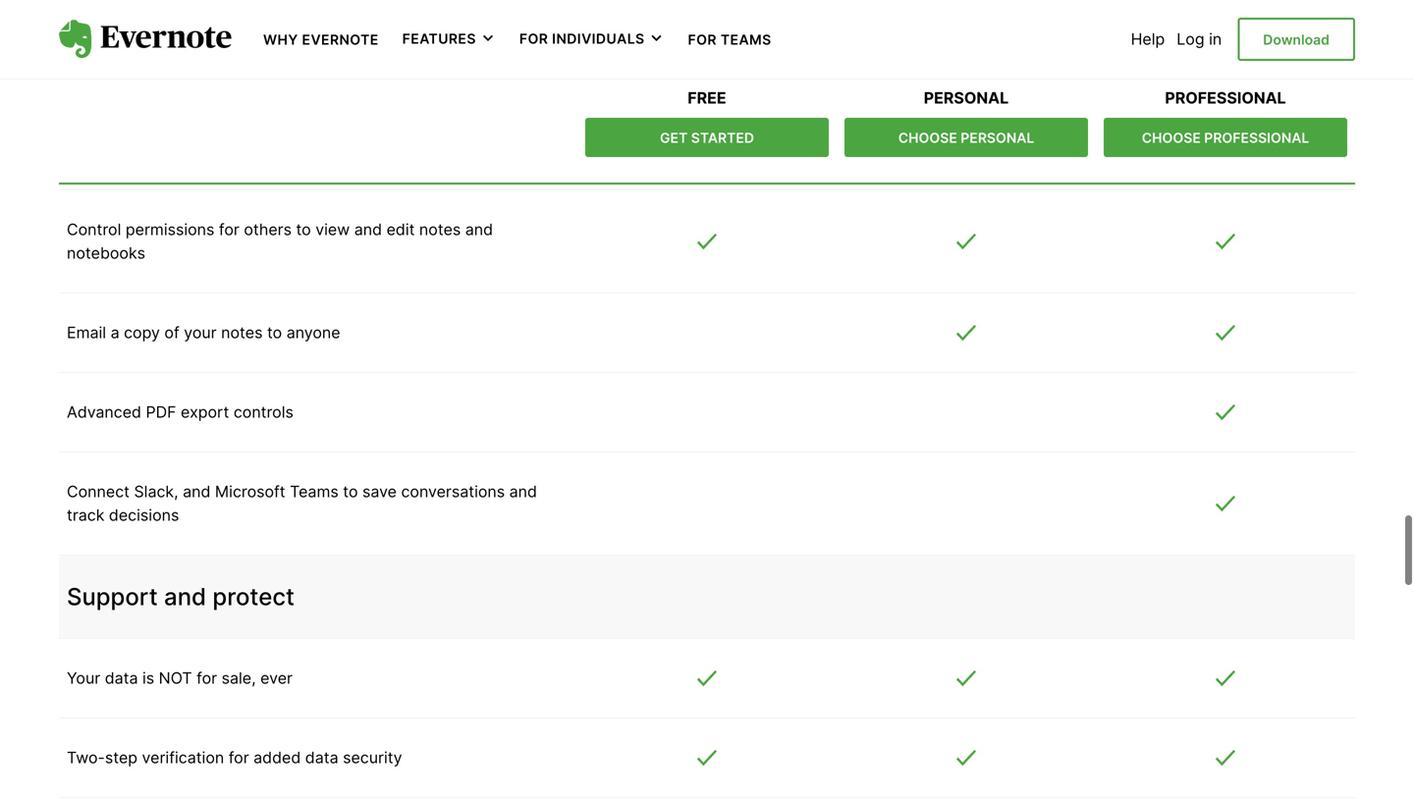 Task type: vqa. For each thing, say whether or not it's contained in the screenshot.
do
no



Task type: describe. For each thing, give the bounding box(es) containing it.
professional inside 'link'
[[1205, 130, 1310, 146]]

for teams
[[688, 31, 772, 48]]

1 vertical spatial to
[[267, 323, 282, 342]]

your data is not for sale, ever
[[67, 669, 293, 688]]

notes inside control permissions for others to view and edit notes and notebooks
[[419, 220, 461, 239]]

1 vertical spatial notes
[[221, 323, 263, 342]]

sale,
[[222, 669, 256, 688]]

features
[[402, 31, 476, 47]]

why evernote link
[[263, 29, 379, 49]]

slack,
[[134, 482, 178, 501]]

and left protect
[[164, 583, 206, 612]]

copy
[[124, 323, 160, 342]]

for teams link
[[688, 29, 772, 49]]

download
[[1264, 31, 1330, 48]]

individuals
[[552, 31, 645, 47]]

in
[[1209, 29, 1222, 49]]

and left edit
[[354, 220, 382, 239]]

microsoft
[[215, 482, 286, 501]]

verification
[[142, 749, 224, 768]]

choose professional link
[[1104, 118, 1348, 157]]

control permissions for others to view and edit notes and notebooks
[[67, 220, 493, 263]]

others
[[244, 220, 292, 239]]

get started link
[[586, 118, 829, 157]]

view
[[316, 220, 350, 239]]

edit
[[387, 220, 415, 239]]

two-step verification for added data security
[[67, 749, 402, 768]]

of
[[164, 323, 180, 342]]

protect
[[213, 583, 295, 612]]

connect slack, and microsoft teams to save conversations and track decisions
[[67, 482, 537, 525]]

log
[[1177, 29, 1205, 49]]

evernote logo image
[[59, 20, 232, 59]]

started
[[691, 130, 755, 146]]

help link
[[1131, 29, 1165, 49]]

for for for teams
[[688, 31, 717, 48]]

1 horizontal spatial data
[[305, 749, 339, 768]]

features button
[[402, 29, 496, 49]]

step
[[105, 749, 138, 768]]

your
[[184, 323, 217, 342]]

free
[[688, 88, 727, 108]]

collaborate
[[187, 30, 313, 59]]

0 horizontal spatial data
[[105, 669, 138, 688]]

and right conversations
[[510, 482, 537, 501]]



Task type: locate. For each thing, give the bounding box(es) containing it.
0 horizontal spatial notes
[[221, 323, 263, 342]]

for left individuals
[[520, 31, 548, 47]]

teams right microsoft
[[290, 482, 339, 501]]

0 vertical spatial for
[[219, 220, 240, 239]]

and right share
[[138, 30, 181, 59]]

choose personal
[[899, 130, 1035, 146]]

1 vertical spatial for
[[197, 669, 217, 688]]

two-
[[67, 749, 105, 768]]

for individuals
[[520, 31, 645, 47]]

teams
[[721, 31, 772, 48], [290, 482, 339, 501]]

notes right your on the left top of page
[[221, 323, 263, 342]]

0 vertical spatial teams
[[721, 31, 772, 48]]

teams inside connect slack, and microsoft teams to save conversations and track decisions
[[290, 482, 339, 501]]

your
[[67, 669, 100, 688]]

track
[[67, 506, 105, 525]]

0 vertical spatial personal
[[924, 88, 1009, 108]]

advanced
[[67, 403, 141, 422]]

share
[[67, 30, 132, 59]]

get
[[660, 130, 688, 146]]

for left added
[[229, 749, 249, 768]]

for right not
[[197, 669, 217, 688]]

data right added
[[305, 749, 339, 768]]

pdf
[[146, 403, 176, 422]]

to left save
[[343, 482, 358, 501]]

1 horizontal spatial teams
[[721, 31, 772, 48]]

a
[[111, 323, 119, 342]]

for
[[520, 31, 548, 47], [688, 31, 717, 48]]

data
[[105, 669, 138, 688], [305, 749, 339, 768]]

not
[[159, 669, 192, 688]]

save
[[363, 482, 397, 501]]

get started
[[660, 130, 755, 146]]

1 vertical spatial professional
[[1205, 130, 1310, 146]]

decisions
[[109, 506, 179, 525]]

0 vertical spatial to
[[296, 220, 311, 239]]

permissions
[[126, 220, 215, 239]]

0 horizontal spatial choose
[[899, 130, 958, 146]]

log in
[[1177, 29, 1222, 49]]

for for for individuals
[[520, 31, 548, 47]]

ever
[[260, 669, 293, 688]]

to left anyone
[[267, 323, 282, 342]]

why evernote
[[263, 31, 379, 48]]

0 horizontal spatial for
[[520, 31, 548, 47]]

help
[[1131, 29, 1165, 49]]

share and collaborate
[[67, 30, 313, 59]]

1 vertical spatial data
[[305, 749, 339, 768]]

to left view on the top left of page
[[296, 220, 311, 239]]

to
[[296, 220, 311, 239], [267, 323, 282, 342], [343, 482, 358, 501]]

notebooks
[[67, 244, 145, 263]]

1 choose from the left
[[899, 130, 958, 146]]

for left others at the left top of page
[[219, 220, 240, 239]]

is
[[142, 669, 154, 688]]

2 horizontal spatial to
[[343, 482, 358, 501]]

email a copy of your notes to anyone
[[67, 323, 341, 342]]

2 choose from the left
[[1142, 130, 1201, 146]]

choose
[[899, 130, 958, 146], [1142, 130, 1201, 146]]

download link
[[1238, 18, 1356, 61]]

0 vertical spatial data
[[105, 669, 138, 688]]

control
[[67, 220, 121, 239]]

data left is at left
[[105, 669, 138, 688]]

1 horizontal spatial to
[[296, 220, 311, 239]]

choose personal link
[[845, 118, 1089, 157]]

connect
[[67, 482, 130, 501]]

and right edit
[[465, 220, 493, 239]]

1 vertical spatial personal
[[961, 130, 1035, 146]]

0 horizontal spatial to
[[267, 323, 282, 342]]

for
[[219, 220, 240, 239], [197, 669, 217, 688], [229, 749, 249, 768]]

1 horizontal spatial choose
[[1142, 130, 1201, 146]]

0 vertical spatial professional
[[1166, 88, 1287, 108]]

choose for professional
[[1142, 130, 1201, 146]]

evernote
[[302, 31, 379, 48]]

log in link
[[1177, 29, 1222, 49]]

choose for personal
[[899, 130, 958, 146]]

and right slack,
[[183, 482, 211, 501]]

notes
[[419, 220, 461, 239], [221, 323, 263, 342]]

for up free
[[688, 31, 717, 48]]

personal inside 'link'
[[961, 130, 1035, 146]]

2 vertical spatial for
[[229, 749, 249, 768]]

for individuals button
[[520, 29, 665, 49]]

anyone
[[287, 323, 341, 342]]

for inside control permissions for others to view and edit notes and notebooks
[[219, 220, 240, 239]]

1 horizontal spatial for
[[688, 31, 717, 48]]

support and protect
[[67, 583, 295, 612]]

added
[[254, 749, 301, 768]]

advanced pdf export controls
[[67, 403, 294, 422]]

support
[[67, 583, 158, 612]]

security
[[343, 749, 402, 768]]

choose professional
[[1142, 130, 1310, 146]]

for inside button
[[520, 31, 548, 47]]

professional
[[1166, 88, 1287, 108], [1205, 130, 1310, 146]]

to inside control permissions for others to view and edit notes and notebooks
[[296, 220, 311, 239]]

and
[[138, 30, 181, 59], [354, 220, 382, 239], [465, 220, 493, 239], [183, 482, 211, 501], [510, 482, 537, 501], [164, 583, 206, 612]]

export
[[181, 403, 229, 422]]

0 vertical spatial notes
[[419, 220, 461, 239]]

2 vertical spatial to
[[343, 482, 358, 501]]

personal
[[924, 88, 1009, 108], [961, 130, 1035, 146]]

notes right edit
[[419, 220, 461, 239]]

to inside connect slack, and microsoft teams to save conversations and track decisions
[[343, 482, 358, 501]]

why
[[263, 31, 298, 48]]

1 horizontal spatial notes
[[419, 220, 461, 239]]

1 vertical spatial teams
[[290, 482, 339, 501]]

0 horizontal spatial teams
[[290, 482, 339, 501]]

teams up free
[[721, 31, 772, 48]]

controls
[[234, 403, 294, 422]]

email
[[67, 323, 106, 342]]

conversations
[[401, 482, 505, 501]]



